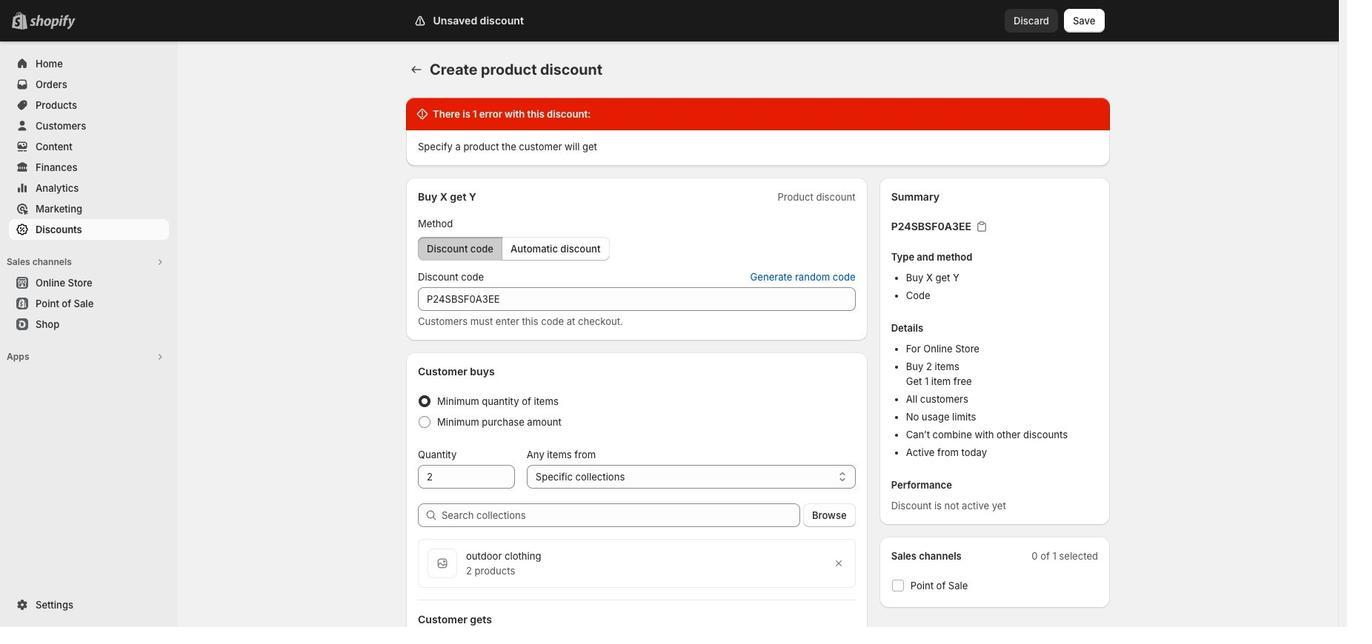 Task type: describe. For each thing, give the bounding box(es) containing it.
shopify image
[[30, 15, 76, 30]]

Search collections text field
[[442, 504, 801, 528]]



Task type: vqa. For each thing, say whether or not it's contained in the screenshot.
Shopify image
yes



Task type: locate. For each thing, give the bounding box(es) containing it.
None text field
[[418, 288, 856, 311], [418, 466, 515, 489], [418, 288, 856, 311], [418, 466, 515, 489]]



